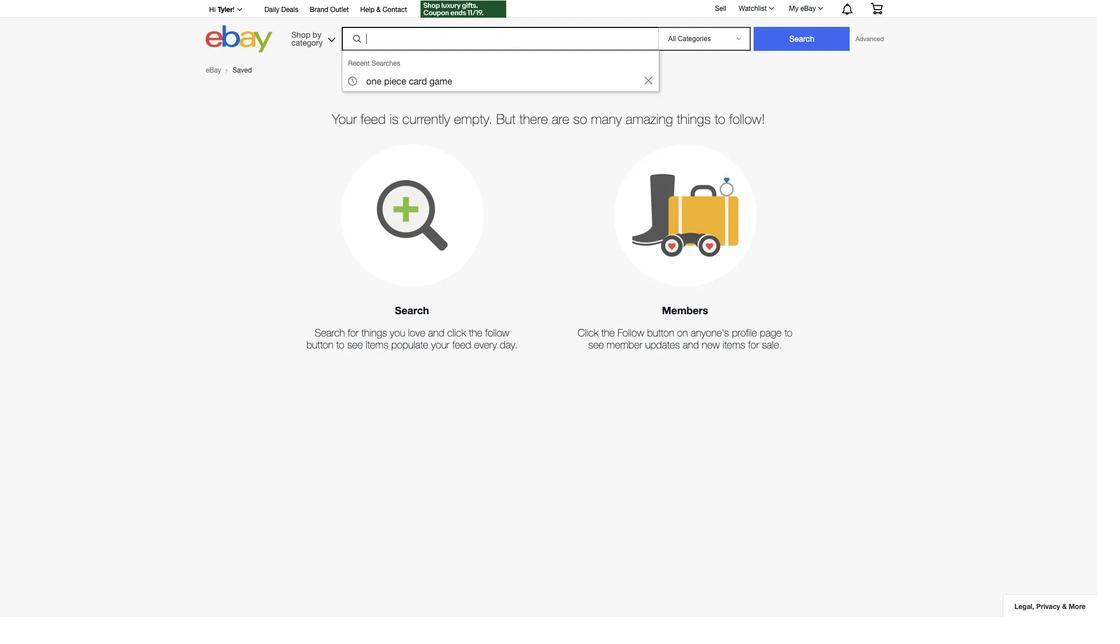 Task type: locate. For each thing, give the bounding box(es) containing it.
0 horizontal spatial and
[[428, 327, 444, 339]]

ebay
[[801, 5, 816, 13], [206, 66, 221, 74]]

category
[[291, 38, 323, 47]]

daily deals link
[[264, 4, 298, 17]]

1 see from the left
[[347, 339, 363, 351]]

searches
[[372, 59, 400, 67]]

0 horizontal spatial to
[[336, 339, 344, 351]]

and up your
[[428, 327, 444, 339]]

0 horizontal spatial items
[[366, 339, 389, 351]]

anyone's
[[691, 327, 729, 339]]

page
[[760, 327, 782, 339]]

0 vertical spatial &
[[376, 6, 381, 14]]

for
[[348, 327, 359, 339], [748, 339, 759, 351]]

by
[[313, 30, 321, 39]]

search for search
[[395, 304, 429, 317]]

1 horizontal spatial button
[[647, 327, 674, 339]]

empty.
[[454, 111, 493, 127]]

account navigation
[[203, 0, 892, 19]]

the up every
[[469, 327, 482, 339]]

0 vertical spatial for
[[348, 327, 359, 339]]

contact
[[383, 6, 407, 14]]

feed
[[361, 111, 386, 127], [452, 339, 471, 351]]

items down 'profile' on the right bottom
[[723, 339, 746, 351]]

search
[[395, 304, 429, 317], [315, 327, 345, 339]]

1 horizontal spatial ebay
[[801, 5, 816, 13]]

deals
[[281, 6, 298, 14]]

&
[[376, 6, 381, 14], [1062, 602, 1067, 611]]

for left you
[[348, 327, 359, 339]]

1 horizontal spatial &
[[1062, 602, 1067, 611]]

legal,
[[1015, 602, 1035, 611]]

see left populate
[[347, 339, 363, 351]]

0 horizontal spatial the
[[469, 327, 482, 339]]

the right click
[[601, 327, 615, 339]]

1 vertical spatial &
[[1062, 602, 1067, 611]]

0 horizontal spatial search
[[315, 327, 345, 339]]

are
[[552, 111, 569, 127]]

0 vertical spatial things
[[677, 111, 711, 127]]

1 vertical spatial feed
[[452, 339, 471, 351]]

2 the from the left
[[601, 327, 615, 339]]

one piece card game banner
[[203, 0, 892, 92]]

your
[[431, 339, 450, 351]]

button
[[647, 327, 674, 339], [306, 339, 334, 351]]

see down click
[[588, 339, 604, 351]]

things
[[677, 111, 711, 127], [362, 327, 387, 339]]

items inside search for things you love and click the follow button to see items populate your feed every day.
[[366, 339, 389, 351]]

items
[[366, 339, 389, 351], [723, 339, 746, 351]]

sale.
[[762, 339, 782, 351]]

2 see from the left
[[588, 339, 604, 351]]

1 vertical spatial ebay
[[206, 66, 221, 74]]

search for search for things you love and click the follow button to see items populate your feed every day.
[[315, 327, 345, 339]]

& inside 'account' navigation
[[376, 6, 381, 14]]

1 horizontal spatial for
[[748, 339, 759, 351]]

one piece card game list box
[[342, 50, 660, 92]]

so
[[573, 111, 587, 127]]

click the follow button on anyone's profile page to see member updates and new items for sale.
[[578, 327, 793, 351]]

and inside search for things you love and click the follow button to see items populate your feed every day.
[[428, 327, 444, 339]]

for down 'profile' on the right bottom
[[748, 339, 759, 351]]

feed down click
[[452, 339, 471, 351]]

my
[[789, 5, 799, 13]]

one
[[366, 76, 382, 86]]

1 horizontal spatial search
[[395, 304, 429, 317]]

one piece card game link
[[344, 71, 658, 90]]

ebay left saved
[[206, 66, 221, 74]]

search inside search for things you love and click the follow button to see items populate your feed every day.
[[315, 327, 345, 339]]

and
[[428, 327, 444, 339], [683, 339, 699, 351]]

watchlist link
[[733, 2, 780, 15]]

you
[[390, 327, 405, 339]]

feed inside search for things you love and click the follow button to see items populate your feed every day.
[[452, 339, 471, 351]]

hi tyler !
[[209, 5, 235, 14]]

1 vertical spatial and
[[683, 339, 699, 351]]

the
[[469, 327, 482, 339], [601, 327, 615, 339]]

& left more
[[1062, 602, 1067, 611]]

0 vertical spatial and
[[428, 327, 444, 339]]

shop by category
[[291, 30, 323, 47]]

on
[[677, 327, 688, 339]]

Search for anything text field
[[344, 28, 656, 50]]

shop
[[291, 30, 310, 39]]

0 horizontal spatial button
[[306, 339, 334, 351]]

0 horizontal spatial ebay
[[206, 66, 221, 74]]

& right help on the left of the page
[[376, 6, 381, 14]]

saved
[[233, 66, 252, 74]]

ebay link
[[206, 66, 221, 74]]

0 horizontal spatial for
[[348, 327, 359, 339]]

your feed is currently empty. but there are so many amazing things to follow!
[[332, 111, 765, 127]]

1 horizontal spatial the
[[601, 327, 615, 339]]

members
[[662, 304, 708, 317]]

0 horizontal spatial see
[[347, 339, 363, 351]]

items left populate
[[366, 339, 389, 351]]

to
[[715, 111, 726, 127], [785, 327, 793, 339], [336, 339, 344, 351]]

1 horizontal spatial feed
[[452, 339, 471, 351]]

1 vertical spatial to
[[785, 327, 793, 339]]

sell
[[715, 4, 726, 12]]

outlet
[[330, 6, 349, 14]]

1 horizontal spatial and
[[683, 339, 699, 351]]

1 the from the left
[[469, 327, 482, 339]]

2 vertical spatial to
[[336, 339, 344, 351]]

1 horizontal spatial to
[[715, 111, 726, 127]]

one piece card game
[[366, 76, 452, 86]]

0 horizontal spatial things
[[362, 327, 387, 339]]

ebay right my
[[801, 5, 816, 13]]

brand
[[310, 6, 328, 14]]

things right amazing
[[677, 111, 711, 127]]

watchlist
[[739, 5, 767, 13]]

None submit
[[754, 27, 850, 51]]

1 horizontal spatial things
[[677, 111, 711, 127]]

for inside click the follow button on anyone's profile page to see member updates and new items for sale.
[[748, 339, 759, 351]]

updates
[[645, 339, 680, 351]]

0 vertical spatial search
[[395, 304, 429, 317]]

things left you
[[362, 327, 387, 339]]

daily
[[264, 6, 279, 14]]

see
[[347, 339, 363, 351], [588, 339, 604, 351]]

profile
[[732, 327, 757, 339]]

1 horizontal spatial items
[[723, 339, 746, 351]]

1 vertical spatial for
[[748, 339, 759, 351]]

1 vertical spatial button
[[306, 339, 334, 351]]

help
[[360, 6, 375, 14]]

1 vertical spatial search
[[315, 327, 345, 339]]

1 horizontal spatial see
[[588, 339, 604, 351]]

every
[[474, 339, 497, 351]]

0 horizontal spatial &
[[376, 6, 381, 14]]

1 vertical spatial things
[[362, 327, 387, 339]]

and down on
[[683, 339, 699, 351]]

to inside click the follow button on anyone's profile page to see member updates and new items for sale.
[[785, 327, 793, 339]]

2 horizontal spatial to
[[785, 327, 793, 339]]

follow
[[485, 327, 510, 339]]

0 vertical spatial feed
[[361, 111, 386, 127]]

2 items from the left
[[723, 339, 746, 351]]

currently
[[402, 111, 450, 127]]

0 vertical spatial ebay
[[801, 5, 816, 13]]

0 vertical spatial button
[[647, 327, 674, 339]]

feed left is at the top left
[[361, 111, 386, 127]]

1 items from the left
[[366, 339, 389, 351]]

ebay inside 'account' navigation
[[801, 5, 816, 13]]



Task type: describe. For each thing, give the bounding box(es) containing it.
recent searches
[[348, 59, 400, 67]]

none submit inside 'one piece card game' banner
[[754, 27, 850, 51]]

follow
[[618, 327, 644, 339]]

tyler
[[218, 5, 233, 14]]

!
[[233, 6, 235, 14]]

get the coupon image
[[421, 1, 507, 18]]

see inside click the follow button on anyone's profile page to see member updates and new items for sale.
[[588, 339, 604, 351]]

and inside click the follow button on anyone's profile page to see member updates and new items for sale.
[[683, 339, 699, 351]]

advanced
[[856, 35, 884, 42]]

advanced link
[[850, 27, 890, 50]]

many
[[591, 111, 622, 127]]

shop by category button
[[286, 25, 338, 50]]

items inside click the follow button on anyone's profile page to see member updates and new items for sale.
[[723, 339, 746, 351]]

things inside search for things you love and click the follow button to see items populate your feed every day.
[[362, 327, 387, 339]]

is
[[390, 111, 399, 127]]

click
[[447, 327, 466, 339]]

love
[[408, 327, 425, 339]]

brand outlet
[[310, 6, 349, 14]]

search for things you love and click the follow button to see items populate your feed every day.
[[306, 327, 518, 351]]

your
[[332, 111, 357, 127]]

help & contact link
[[360, 4, 407, 17]]

0 horizontal spatial feed
[[361, 111, 386, 127]]

& inside button
[[1062, 602, 1067, 611]]

for inside search for things you love and click the follow button to see items populate your feed every day.
[[348, 327, 359, 339]]

follow!
[[729, 111, 765, 127]]

see inside search for things you love and click the follow button to see items populate your feed every day.
[[347, 339, 363, 351]]

button inside click the follow button on anyone's profile page to see member updates and new items for sale.
[[647, 327, 674, 339]]

the inside search for things you love and click the follow button to see items populate your feed every day.
[[469, 327, 482, 339]]

but
[[496, 111, 516, 127]]

populate
[[391, 339, 428, 351]]

help & contact
[[360, 6, 407, 14]]

legal, privacy & more
[[1015, 602, 1086, 611]]

day.
[[500, 339, 518, 351]]

piece
[[384, 76, 406, 86]]

more
[[1069, 602, 1086, 611]]

my ebay link
[[783, 2, 829, 15]]

amazing
[[626, 111, 673, 127]]

brand outlet link
[[310, 4, 349, 17]]

the inside click the follow button on anyone's profile page to see member updates and new items for sale.
[[601, 327, 615, 339]]

sell link
[[710, 4, 732, 12]]

0 vertical spatial to
[[715, 111, 726, 127]]

new
[[702, 339, 720, 351]]

your feed is currently empty. but there are so many amazing things to follow! main content
[[206, 66, 892, 391]]

member
[[607, 339, 643, 351]]

legal, privacy & more button
[[1003, 594, 1097, 617]]

your shopping cart image
[[870, 3, 884, 14]]

to inside search for things you love and click the follow button to see items populate your feed every day.
[[336, 339, 344, 351]]

ebay inside your feed is currently empty. but there are so many amazing things to follow! main content
[[206, 66, 221, 74]]

recent
[[348, 59, 370, 67]]

hi
[[209, 6, 216, 14]]

privacy
[[1036, 602, 1060, 611]]

daily deals
[[264, 6, 298, 14]]

search image
[[353, 35, 361, 43]]

click
[[578, 327, 599, 339]]

there
[[519, 111, 548, 127]]

card
[[409, 76, 427, 86]]

game
[[430, 76, 452, 86]]

button inside search for things you love and click the follow button to see items populate your feed every day.
[[306, 339, 334, 351]]

my ebay
[[789, 5, 816, 13]]



Task type: vqa. For each thing, say whether or not it's contained in the screenshot.
the bottommost 'Vinyl'
no



